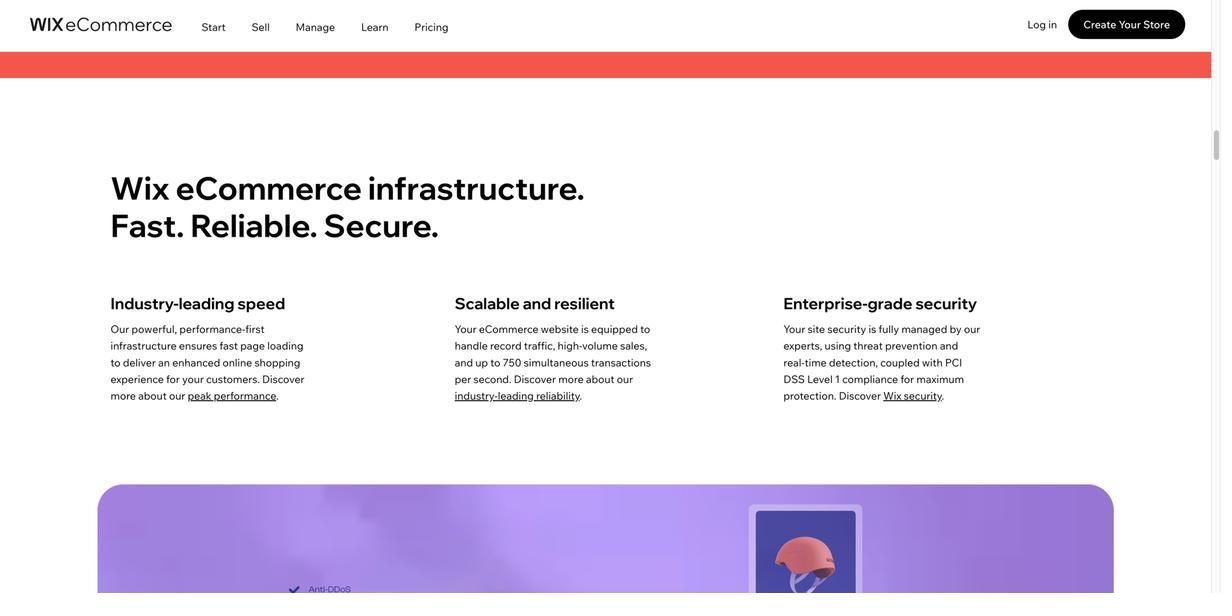 Task type: describe. For each thing, give the bounding box(es) containing it.
customers.
[[206, 373, 260, 386]]

log
[[1028, 18, 1047, 31]]

simultaneous
[[524, 356, 589, 369]]

your for your ecommerce website is equipped to handle record traffic, high-volume sales, and up to 750 simultaneous transactions per second. discover more about our industry-leading reliability .
[[455, 323, 477, 336]]

ecommerce for reliable.
[[176, 168, 362, 208]]

speed
[[238, 294, 285, 313]]

pricing
[[415, 20, 449, 34]]

infrastructure.
[[368, 168, 585, 208]]

record
[[490, 339, 522, 352]]

discover inside your site security is fully managed by our experts, using threat prevention and real-time detection, coupled with pci dss level 1 compliance for maximum protection. discover
[[839, 389, 882, 402]]

per
[[455, 373, 471, 386]]

is for equipped
[[581, 323, 589, 336]]

fully
[[879, 323, 900, 336]]

1 horizontal spatial to
[[491, 356, 501, 369]]

shopping
[[255, 356, 300, 369]]

fast.
[[111, 206, 184, 245]]

coupled
[[881, 356, 920, 369]]

time
[[805, 356, 827, 369]]

750
[[503, 356, 522, 369]]

loading
[[267, 339, 304, 352]]

detection,
[[829, 356, 879, 369]]

discover inside our powerful, performance-first infrastructure ensures fast page loading to deliver an enhanced online shopping experience for your customers. discover more about our
[[262, 373, 305, 386]]

peak performance .
[[188, 389, 279, 402]]

peak
[[188, 389, 212, 402]]

enhanced
[[172, 356, 220, 369]]

start
[[202, 20, 226, 34]]

2 horizontal spatial your
[[1119, 18, 1142, 31]]

grade
[[868, 294, 913, 313]]

discover inside the your ecommerce website is equipped to handle record traffic, high-volume sales, and up to 750 simultaneous transactions per second. discover more about our industry-leading reliability .
[[514, 373, 556, 386]]

volume
[[582, 339, 618, 352]]

managed
[[902, 323, 948, 336]]

ecommerce for equipped
[[479, 323, 539, 336]]

for inside your site security is fully managed by our experts, using threat prevention and real-time detection, coupled with pci dss level 1 compliance for maximum protection. discover
[[901, 373, 915, 386]]

traffic,
[[524, 339, 556, 352]]

site
[[808, 323, 826, 336]]

is for fully
[[869, 323, 877, 336]]

create your store link
[[1069, 10, 1186, 39]]

your ecommerce website is equipped to handle record traffic, high-volume sales, and up to 750 simultaneous transactions per second. discover more about our industry-leading reliability .
[[455, 323, 651, 402]]

. for enterprise-grade security
[[942, 389, 945, 402]]

sell
[[252, 20, 270, 34]]

page
[[240, 339, 265, 352]]

more inside the your ecommerce website is equipped to handle record traffic, high-volume sales, and up to 750 simultaneous transactions per second. discover more about our industry-leading reliability .
[[559, 373, 584, 386]]

leading inside the your ecommerce website is equipped to handle record traffic, high-volume sales, and up to 750 simultaneous transactions per second. discover more about our industry-leading reliability .
[[498, 389, 534, 402]]

. for industry-leading speed
[[276, 389, 279, 402]]

an
[[158, 356, 170, 369]]

2 horizontal spatial to
[[641, 323, 651, 336]]

secure.
[[324, 206, 439, 245]]

compliance
[[843, 373, 899, 386]]

more inside our powerful, performance-first infrastructure ensures fast page loading to deliver an enhanced online shopping experience for your customers. discover more about our
[[111, 389, 136, 402]]

to inside our powerful, performance-first infrastructure ensures fast page loading to deliver an enhanced online shopping experience for your customers. discover more about our
[[111, 356, 121, 369]]

infrastructure
[[111, 339, 177, 352]]

first
[[246, 323, 265, 336]]

transactions
[[591, 356, 651, 369]]

industry-
[[111, 294, 179, 313]]

. inside the your ecommerce website is equipped to handle record traffic, high-volume sales, and up to 750 simultaneous transactions per second. discover more about our industry-leading reliability .
[[580, 389, 582, 402]]

industry-leading speed
[[111, 294, 285, 313]]

0 vertical spatial leading
[[179, 294, 235, 313]]

1
[[835, 373, 840, 386]]

our powerful, performance-first infrastructure ensures fast page loading to deliver an enhanced online shopping experience for your customers. discover more about our
[[111, 323, 305, 402]]

up
[[476, 356, 488, 369]]

maximum
[[917, 373, 965, 386]]

reliability
[[536, 389, 580, 402]]

our inside our powerful, performance-first infrastructure ensures fast page loading to deliver an enhanced online shopping experience for your customers. discover more about our
[[169, 389, 185, 402]]

1 horizontal spatial and
[[523, 294, 552, 313]]



Task type: vqa. For each thing, say whether or not it's contained in the screenshot.
compliance
yes



Task type: locate. For each thing, give the bounding box(es) containing it.
your up handle
[[455, 323, 477, 336]]

about down "experience"
[[138, 389, 167, 402]]

high-
[[558, 339, 582, 352]]

real-
[[784, 356, 805, 369]]

2 horizontal spatial discover
[[839, 389, 882, 402]]

scalable
[[455, 294, 520, 313]]

0 vertical spatial our
[[965, 323, 981, 336]]

ecommerce inside the your ecommerce website is equipped to handle record traffic, high-volume sales, and up to 750 simultaneous transactions per second. discover more about our industry-leading reliability .
[[479, 323, 539, 336]]

and for your site security is fully managed by our experts, using threat prevention and real-time detection, coupled with pci dss level 1 compliance for maximum protection. discover
[[940, 339, 959, 352]]

1 vertical spatial security
[[828, 323, 867, 336]]

your inside the your ecommerce website is equipped to handle record traffic, high-volume sales, and up to 750 simultaneous transactions per second. discover more about our industry-leading reliability .
[[455, 323, 477, 336]]

2 vertical spatial and
[[455, 356, 473, 369]]

1 vertical spatial more
[[111, 389, 136, 402]]

to right the up
[[491, 356, 501, 369]]

1 horizontal spatial your
[[784, 323, 806, 336]]

with
[[923, 356, 943, 369]]

1 horizontal spatial about
[[586, 373, 615, 386]]

pricing link
[[402, 2, 462, 52]]

in
[[1049, 18, 1058, 31]]

prevention
[[886, 339, 938, 352]]

discover down compliance
[[839, 389, 882, 402]]

wix for wix ecommerce infrastructure. fast. reliable. secure.
[[111, 168, 170, 208]]

wix security link
[[884, 389, 942, 402]]

log in
[[1028, 18, 1058, 31]]

your inside your site security is fully managed by our experts, using threat prevention and real-time detection, coupled with pci dss level 1 compliance for maximum protection. discover
[[784, 323, 806, 336]]

security inside your site security is fully managed by our experts, using threat prevention and real-time detection, coupled with pci dss level 1 compliance for maximum protection. discover
[[828, 323, 867, 336]]

0 vertical spatial ecommerce
[[176, 168, 362, 208]]

0 horizontal spatial about
[[138, 389, 167, 402]]

. down the simultaneous
[[580, 389, 582, 402]]

2 horizontal spatial and
[[940, 339, 959, 352]]

to left deliver
[[111, 356, 121, 369]]

about inside the your ecommerce website is equipped to handle record traffic, high-volume sales, and up to 750 simultaneous transactions per second. discover more about our industry-leading reliability .
[[586, 373, 615, 386]]

store
[[1144, 18, 1171, 31]]

fast
[[220, 339, 238, 352]]

1 is from the left
[[581, 323, 589, 336]]

0 vertical spatial and
[[523, 294, 552, 313]]

security for grade
[[916, 294, 978, 313]]

0 horizontal spatial your
[[455, 323, 477, 336]]

our inside your site security is fully managed by our experts, using threat prevention and real-time detection, coupled with pci dss level 1 compliance for maximum protection. discover
[[965, 323, 981, 336]]

0 horizontal spatial more
[[111, 389, 136, 402]]

1 horizontal spatial leading
[[498, 389, 534, 402]]

experts,
[[784, 339, 823, 352]]

and
[[523, 294, 552, 313], [940, 339, 959, 352], [455, 356, 473, 369]]

industry-
[[455, 389, 498, 402]]

discover
[[262, 373, 305, 386], [514, 373, 556, 386], [839, 389, 882, 402]]

threat
[[854, 339, 883, 352]]

security for site
[[828, 323, 867, 336]]

wix inside wix ecommerce infrastructure. fast. reliable. secure.
[[111, 168, 170, 208]]

wix for wix security .
[[884, 389, 902, 402]]

0 horizontal spatial leading
[[179, 294, 235, 313]]

0 horizontal spatial our
[[169, 389, 185, 402]]

your site security is fully managed by our experts, using threat prevention and real-time detection, coupled with pci dss level 1 compliance for maximum protection. discover
[[784, 323, 981, 402]]

leading down second.
[[498, 389, 534, 402]]

reliable.
[[191, 206, 318, 245]]

performance
[[214, 389, 276, 402]]

1 horizontal spatial ecommerce
[[479, 323, 539, 336]]

more up reliability
[[559, 373, 584, 386]]

2 horizontal spatial .
[[942, 389, 945, 402]]

create your store
[[1084, 18, 1171, 31]]

1 vertical spatial our
[[617, 373, 633, 386]]

powerful,
[[132, 323, 177, 336]]

enterprise-
[[784, 294, 868, 313]]

1 horizontal spatial is
[[869, 323, 877, 336]]

is inside your site security is fully managed by our experts, using threat prevention and real-time detection, coupled with pci dss level 1 compliance for maximum protection. discover
[[869, 323, 877, 336]]

ecommerce
[[176, 168, 362, 208], [479, 323, 539, 336]]

our inside the your ecommerce website is equipped to handle record traffic, high-volume sales, and up to 750 simultaneous transactions per second. discover more about our industry-leading reliability .
[[617, 373, 633, 386]]

0 horizontal spatial for
[[166, 373, 180, 386]]

wix
[[111, 168, 170, 208], [884, 389, 902, 402]]

our
[[965, 323, 981, 336], [617, 373, 633, 386], [169, 389, 185, 402]]

resilient
[[555, 294, 615, 313]]

and up the pci
[[940, 339, 959, 352]]

. down shopping on the bottom of page
[[276, 389, 279, 402]]

is
[[581, 323, 589, 336], [869, 323, 877, 336]]

our
[[111, 323, 129, 336]]

your
[[1119, 18, 1142, 31], [455, 323, 477, 336], [784, 323, 806, 336]]

0 horizontal spatial discover
[[262, 373, 305, 386]]

industry-leading reliability link
[[455, 389, 580, 402]]

1 horizontal spatial for
[[901, 373, 915, 386]]

2 vertical spatial security
[[904, 389, 942, 402]]

. down maximum
[[942, 389, 945, 402]]

dss
[[784, 373, 805, 386]]

and for your ecommerce website is equipped to handle record traffic, high-volume sales, and up to 750 simultaneous transactions per second. discover more about our industry-leading reliability .
[[455, 356, 473, 369]]

and inside your site security is fully managed by our experts, using threat prevention and real-time detection, coupled with pci dss level 1 compliance for maximum protection. discover
[[940, 339, 959, 352]]

security up by
[[916, 294, 978, 313]]

your for your site security is fully managed by our experts, using threat prevention and real-time detection, coupled with pci dss level 1 compliance for maximum protection. discover
[[784, 323, 806, 336]]

0 horizontal spatial is
[[581, 323, 589, 336]]

online
[[223, 356, 252, 369]]

by
[[950, 323, 962, 336]]

experience
[[111, 373, 164, 386]]

1 horizontal spatial wix
[[884, 389, 902, 402]]

an ecommerce website with an image of an electric scooter, the words "go fast", an orange safety helmet, a graph showing site traffic increasing and a list of security measures. image
[[98, 485, 1114, 593]]

peak performance link
[[188, 389, 276, 402]]

your left "store"
[[1119, 18, 1142, 31]]

wix security .
[[884, 389, 945, 402]]

about down transactions
[[586, 373, 615, 386]]

security up using
[[828, 323, 867, 336]]

ensures
[[179, 339, 217, 352]]

3 . from the left
[[942, 389, 945, 402]]

enterprise-grade security
[[784, 294, 978, 313]]

your
[[182, 373, 204, 386]]

scalable and resilient
[[455, 294, 615, 313]]

is up high-
[[581, 323, 589, 336]]

our right by
[[965, 323, 981, 336]]

0 horizontal spatial wix
[[111, 168, 170, 208]]

second.
[[474, 373, 512, 386]]

and up per at the bottom of page
[[455, 356, 473, 369]]

create
[[1084, 18, 1117, 31]]

discover up industry-leading reliability link
[[514, 373, 556, 386]]

0 vertical spatial about
[[586, 373, 615, 386]]

manage
[[296, 20, 335, 34]]

website
[[541, 323, 579, 336]]

1 vertical spatial about
[[138, 389, 167, 402]]

to
[[641, 323, 651, 336], [111, 356, 121, 369], [491, 356, 501, 369]]

1 horizontal spatial .
[[580, 389, 582, 402]]

2 is from the left
[[869, 323, 877, 336]]

performance-
[[180, 323, 246, 336]]

more down "experience"
[[111, 389, 136, 402]]

and up website
[[523, 294, 552, 313]]

leading up performance-
[[179, 294, 235, 313]]

is left fully
[[869, 323, 877, 336]]

2 for from the left
[[901, 373, 915, 386]]

to up the sales,
[[641, 323, 651, 336]]

level
[[808, 373, 833, 386]]

sales,
[[621, 339, 648, 352]]

2 vertical spatial our
[[169, 389, 185, 402]]

using
[[825, 339, 852, 352]]

is inside the your ecommerce website is equipped to handle record traffic, high-volume sales, and up to 750 simultaneous transactions per second. discover more about our industry-leading reliability .
[[581, 323, 589, 336]]

for inside our powerful, performance-first infrastructure ensures fast page loading to deliver an enhanced online shopping experience for your customers. discover more about our
[[166, 373, 180, 386]]

0 vertical spatial wix
[[111, 168, 170, 208]]

about inside our powerful, performance-first infrastructure ensures fast page loading to deliver an enhanced online shopping experience for your customers. discover more about our
[[138, 389, 167, 402]]

for down an
[[166, 373, 180, 386]]

our down transactions
[[617, 373, 633, 386]]

discover down shopping on the bottom of page
[[262, 373, 305, 386]]

1 vertical spatial and
[[940, 339, 959, 352]]

your up "experts,"
[[784, 323, 806, 336]]

protection.
[[784, 389, 837, 402]]

ecommerce inside wix ecommerce infrastructure. fast. reliable. secure.
[[176, 168, 362, 208]]

1 horizontal spatial more
[[559, 373, 584, 386]]

0 horizontal spatial to
[[111, 356, 121, 369]]

0 horizontal spatial ecommerce
[[176, 168, 362, 208]]

1 vertical spatial wix
[[884, 389, 902, 402]]

wix ecommerce infrastructure. fast. reliable. secure.
[[111, 168, 585, 245]]

0 vertical spatial security
[[916, 294, 978, 313]]

pci
[[946, 356, 963, 369]]

deliver
[[123, 356, 156, 369]]

1 horizontal spatial our
[[617, 373, 633, 386]]

more
[[559, 373, 584, 386], [111, 389, 136, 402]]

learn
[[361, 20, 389, 34]]

leading
[[179, 294, 235, 313], [498, 389, 534, 402]]

0 horizontal spatial .
[[276, 389, 279, 402]]

1 vertical spatial ecommerce
[[479, 323, 539, 336]]

0 vertical spatial more
[[559, 373, 584, 386]]

our left peak
[[169, 389, 185, 402]]

1 . from the left
[[276, 389, 279, 402]]

0 horizontal spatial and
[[455, 356, 473, 369]]

handle
[[455, 339, 488, 352]]

1 vertical spatial leading
[[498, 389, 534, 402]]

about
[[586, 373, 615, 386], [138, 389, 167, 402]]

and inside the your ecommerce website is equipped to handle record traffic, high-volume sales, and up to 750 simultaneous transactions per second. discover more about our industry-leading reliability .
[[455, 356, 473, 369]]

1 for from the left
[[166, 373, 180, 386]]

for
[[166, 373, 180, 386], [901, 373, 915, 386]]

2 . from the left
[[580, 389, 582, 402]]

.
[[276, 389, 279, 402], [580, 389, 582, 402], [942, 389, 945, 402]]

log in link
[[1017, 10, 1069, 39]]

2 horizontal spatial our
[[965, 323, 981, 336]]

security down maximum
[[904, 389, 942, 402]]

for up wix security link
[[901, 373, 915, 386]]

equipped
[[591, 323, 638, 336]]

1 horizontal spatial discover
[[514, 373, 556, 386]]



